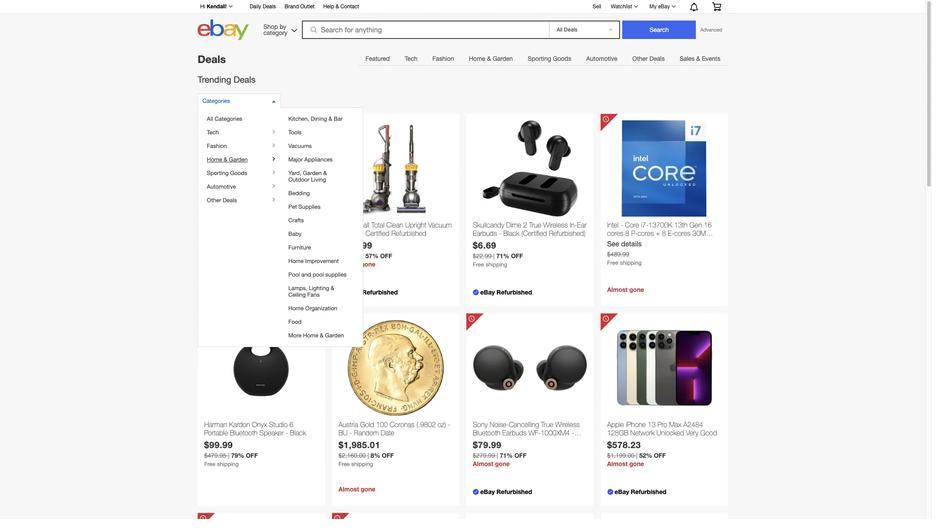 Task type: describe. For each thing, give the bounding box(es) containing it.
goods for all categories
[[230, 170, 247, 177]]

ear
[[577, 221, 587, 229]]

hi kendall !
[[200, 3, 227, 10]]

$1,199.00
[[607, 453, 635, 460]]

tech for all categories
[[207, 129, 219, 136]]

other for featured
[[633, 55, 648, 62]]

garden inside menu bar
[[493, 55, 513, 62]]

free inside skullcandy dime 2 true wireless in-ear earbuds - black  (certified refurbished) $6.69 $22.99 | 71% off free shipping
[[473, 262, 484, 268]]

$22.99
[[473, 253, 492, 260]]

lenovo ideapad slim 5 laptop, 16" ips  60hz, ryzen 5 7530u, 16gb, 512gb link
[[204, 229, 318, 254]]

2 8 from the left
[[662, 230, 666, 238]]

skullcandy dime 2 true wireless in-ear earbuds - black  (certified refurbished) $6.69 $22.99 | 71% off free shipping
[[473, 221, 587, 268]]

date
[[381, 430, 394, 438]]

dyson ball total clean upright vacuum | yellow | certified refurbished link
[[339, 221, 453, 240]]

sales & events link
[[672, 50, 728, 68]]

$129.99
[[339, 240, 372, 251]]

home & garden for the rightmost home & garden link
[[469, 55, 513, 62]]

ebay down the 'supplies' on the bottom left of the page
[[346, 289, 361, 296]]

1 horizontal spatial home & garden link
[[462, 50, 520, 68]]

tech for featured
[[405, 55, 418, 62]]

automotive link for all categories
[[207, 184, 265, 190]]

black for (certified
[[504, 230, 520, 238]]

home down the 'ceiling'
[[288, 306, 304, 312]]

skullcandy dime 2 true wireless in-ear earbuds - black  (certified refurbished) link
[[473, 221, 587, 240]]

bu
[[339, 430, 348, 438]]

wireless for skullcandy dime 2 true wireless in-ear earbuds - black  (certified refurbished) $6.69 $22.99 | 71% off free shipping
[[543, 221, 568, 229]]

food
[[288, 319, 302, 326]]

bluetooth inside harman kardon onyx studio 6 portable bluetooth speaker - black $99.99 $479.95 | 79% off free shipping
[[230, 430, 258, 438]]

almost down "$2,160.00" at the left of page
[[339, 486, 359, 494]]

deals inside account navigation
[[263, 4, 276, 10]]

pet
[[288, 204, 297, 210]]

unlocked
[[657, 430, 684, 438]]

pool and pool supplies
[[288, 272, 347, 278]]

shop by category button
[[260, 20, 299, 38]]

earbuds inside skullcandy dime 2 true wireless in-ear earbuds - black  (certified refurbished) $6.69 $22.99 | 71% off free shipping
[[473, 230, 497, 238]]

ebay refurbished down 57%
[[346, 289, 398, 296]]

deals inside menu
[[223, 197, 237, 204]]

iphone
[[626, 421, 646, 429]]

kendall
[[207, 3, 226, 10]]

daily deals
[[250, 4, 276, 10]]

my ebay link
[[645, 1, 680, 12]]

ebay for apple
[[615, 489, 629, 496]]

very
[[686, 430, 699, 438]]

1 cores from the left
[[607, 230, 624, 238]]

earbuds inside "sony noise-cancelling true wireless bluetooth earbuds wf-1000xm4 - black"
[[503, 430, 527, 438]]

bluetooth inside "sony noise-cancelling true wireless bluetooth earbuds wf-1000xm4 - black"
[[473, 430, 501, 438]]

0 horizontal spatial 5
[[255, 238, 259, 246]]

watchlist link
[[606, 1, 642, 12]]

other deals for featured
[[633, 55, 665, 62]]

gone down 8%
[[361, 486, 376, 494]]

free inside the 'austria gold 100 coronas (.9802 oz) - bu - random date $1,985.01 $2,160.00 | 8% off free shipping'
[[339, 462, 350, 468]]

| left 57%
[[363, 253, 364, 260]]

deals up trending
[[198, 53, 226, 65]]

sales
[[680, 55, 695, 62]]

sell link
[[589, 3, 605, 9]]

tab list containing featured
[[358, 50, 728, 68]]

baby
[[288, 231, 302, 238]]

ips
[[204, 238, 214, 246]]

speaker
[[260, 430, 284, 438]]

coronas
[[390, 421, 415, 429]]

sporting for featured
[[528, 55, 551, 62]]

pool
[[313, 272, 324, 278]]

other deals link for featured
[[625, 50, 672, 68]]

trending deals
[[198, 75, 256, 85]]

57%
[[366, 253, 379, 260]]

outlet
[[300, 4, 315, 10]]

refurbished inside dyson ball total clean upright vacuum | yellow | certified refurbished $129.99 $299.99 | 57% off almost gone
[[392, 230, 427, 238]]

almost inside dyson ball total clean upright vacuum | yellow | certified refurbished $129.99 $299.99 | 57% off almost gone
[[339, 261, 359, 268]]

sporting goods link for featured
[[520, 50, 579, 68]]

kardon
[[229, 421, 250, 429]]

- inside harman kardon onyx studio 6 portable bluetooth speaker - black $99.99 $479.95 | 79% off free shipping
[[286, 430, 288, 438]]

shipping inside see details $489.99 free shipping
[[620, 260, 642, 267]]

apple iphone 13 pro max a2484 128gb network unlocked very good link
[[607, 421, 722, 440]]

512gb
[[204, 246, 226, 254]]

fashion for all categories
[[207, 143, 227, 149]]

wf-
[[529, 430, 541, 438]]

& inside "link"
[[336, 4, 339, 10]]

brand outlet link
[[285, 2, 315, 12]]

watchlist
[[611, 4, 633, 10]]

- right bu
[[350, 430, 352, 438]]

$2,160.00
[[339, 453, 366, 460]]

16"
[[297, 229, 307, 237]]

60hz,
[[216, 238, 233, 246]]

almost inside $79.99 $279.99 | 71% off almost gone
[[473, 461, 494, 468]]

black for $99.99
[[290, 430, 306, 438]]

& inside yard, garden & outdoor living
[[323, 170, 327, 177]]

austria gold 100 coronas (.9802 oz) - bu - random date link
[[339, 421, 453, 440]]

outdoor
[[288, 177, 310, 183]]

off inside harman kardon onyx studio 6 portable bluetooth speaker - black $99.99 $479.95 | 79% off free shipping
[[246, 452, 258, 460]]

fashion for featured
[[433, 55, 454, 62]]

apple iphone 13 pro max a2484 128gb network unlocked very good $578.23 $1,199.00 | 52% off almost gone
[[607, 421, 717, 468]]

harman
[[204, 421, 227, 429]]

categories inside popup button
[[203, 98, 230, 104]]

gone inside dyson ball total clean upright vacuum | yellow | certified refurbished $129.99 $299.99 | 57% off almost gone
[[361, 261, 376, 268]]

max
[[669, 421, 682, 429]]

71% inside skullcandy dime 2 true wireless in-ear earbuds - black  (certified refurbished) $6.69 $22.99 | 71% off free shipping
[[497, 253, 510, 260]]

pro
[[658, 421, 667, 429]]

almost gone for $489.99
[[607, 286, 644, 294]]

3.4...
[[631, 238, 646, 246]]

$79.99
[[473, 440, 502, 451]]

- inside "sony noise-cancelling true wireless bluetooth earbuds wf-1000xm4 - black"
[[572, 430, 574, 438]]

$489.99
[[607, 251, 630, 258]]

dining
[[311, 116, 327, 122]]

refurbished for $79.99
[[497, 489, 532, 496]]

true for 2
[[529, 221, 541, 229]]

refurbished)
[[549, 230, 586, 238]]

free inside harman kardon onyx studio 6 portable bluetooth speaker - black $99.99 $479.95 | 79% off free shipping
[[204, 462, 215, 468]]

yard,
[[288, 170, 301, 177]]

$279.99
[[473, 453, 495, 460]]

| left "yellow"
[[339, 230, 340, 238]]

bedding link
[[288, 190, 347, 197]]

6
[[290, 421, 294, 429]]

| inside the 'austria gold 100 coronas (.9802 oz) - bu - random date $1,985.01 $2,160.00 | 8% off free shipping'
[[368, 453, 369, 460]]

sporting goods for all categories
[[207, 170, 247, 177]]

brand outlet
[[285, 4, 315, 10]]

black inside "sony noise-cancelling true wireless bluetooth earbuds wf-1000xm4 - black"
[[473, 438, 489, 446]]

gen
[[690, 221, 702, 229]]

garden inside yard, garden & outdoor living
[[303, 170, 322, 177]]

supplies
[[325, 272, 347, 278]]

16
[[704, 221, 712, 229]]

$1,985.01
[[339, 440, 380, 451]]

| inside harman kardon onyx studio 6 portable bluetooth speaker - black $99.99 $479.95 | 79% off free shipping
[[228, 453, 230, 460]]

none submit inside shop by category banner
[[623, 21, 696, 39]]

1 horizontal spatial 5
[[267, 229, 271, 237]]

baby link
[[288, 231, 347, 238]]

ideapad
[[228, 229, 251, 237]]

vacuums
[[288, 143, 312, 149]]

sony noise-cancelling true wireless bluetooth earbuds wf-1000xm4 - black link
[[473, 421, 587, 446]]

more home & garden
[[288, 333, 344, 339]]

menu containing kitchen, dining & bar
[[280, 108, 362, 347]]

details
[[621, 240, 642, 248]]

home improvement
[[288, 258, 339, 265]]

sporting goods link for all categories
[[207, 170, 265, 177]]

intel - core i7-13700k 13th gen 16 cores 8 p-cores + 8 e-cores 30m cache, 3.4...
[[607, 221, 712, 246]]

off inside the 'austria gold 100 coronas (.9802 oz) - bu - random date $1,985.01 $2,160.00 | 8% off free shipping'
[[382, 452, 394, 460]]

harman kardon onyx studio 6 portable bluetooth speaker - black link
[[204, 421, 318, 440]]

other deals for all categories
[[207, 197, 237, 204]]

home down the all
[[207, 156, 222, 163]]

all categories
[[207, 116, 242, 122]]

help & contact link
[[323, 2, 359, 12]]

living
[[311, 177, 326, 183]]

menu bar containing featured
[[358, 50, 728, 68]]

fans
[[307, 292, 320, 299]]



Task type: vqa. For each thing, say whether or not it's contained in the screenshot.
off within "$79.99 $279.99 | 71% off Almost gone"
yes



Task type: locate. For each thing, give the bounding box(es) containing it.
1 horizontal spatial tech link
[[397, 50, 425, 68]]

3 cores from the left
[[674, 230, 691, 238]]

i7-
[[641, 221, 649, 229]]

network
[[631, 430, 655, 438]]

deals link
[[198, 53, 226, 65]]

- right "intel"
[[621, 221, 623, 229]]

ebay refurbished down $79.99 $279.99 | 71% off almost gone
[[480, 489, 532, 496]]

other for all categories
[[207, 197, 221, 204]]

menu item containing kitchen, dining & bar
[[198, 108, 362, 347]]

other deals link left the sales
[[625, 50, 672, 68]]

$99.99
[[204, 440, 233, 451]]

1 menu from the left
[[198, 108, 362, 347]]

sporting goods inside menu
[[207, 170, 247, 177]]

true up (certified
[[529, 221, 541, 229]]

more home & garden link
[[288, 333, 347, 339]]

intel - core i7-13700k 13th gen 16 cores 8 p-cores + 8 e-cores 30m cache, 3.4... link
[[607, 221, 722, 246]]

kitchen, dining & bar link
[[288, 116, 347, 122]]

menu item
[[198, 108, 362, 347]]

off down (certified
[[511, 253, 523, 260]]

pool
[[288, 272, 300, 278]]

tech down the all
[[207, 129, 219, 136]]

almost gone for 100
[[339, 486, 376, 494]]

crafts link
[[288, 217, 347, 224]]

| inside skullcandy dime 2 true wireless in-ear earbuds - black  (certified refurbished) $6.69 $22.99 | 71% off free shipping
[[493, 253, 495, 260]]

refurbished for apple
[[631, 489, 667, 496]]

1 vertical spatial sporting goods link
[[207, 170, 265, 177]]

1 vertical spatial other deals link
[[207, 197, 265, 204]]

ebay refurbished down $22.99
[[480, 289, 532, 296]]

| down ball
[[362, 230, 364, 238]]

fashion link down search for anything text box
[[425, 50, 462, 68]]

black up $279.99
[[473, 438, 489, 446]]

true inside skullcandy dime 2 true wireless in-ear earbuds - black  (certified refurbished) $6.69 $22.99 | 71% off free shipping
[[529, 221, 541, 229]]

1 vertical spatial goods
[[230, 170, 247, 177]]

0 vertical spatial tech link
[[397, 50, 425, 68]]

0 horizontal spatial sporting goods
[[207, 170, 247, 177]]

2 bluetooth from the left
[[473, 430, 501, 438]]

fashion down search for anything text box
[[433, 55, 454, 62]]

1 vertical spatial categories
[[215, 116, 242, 122]]

0 horizontal spatial sporting
[[207, 170, 229, 177]]

1 vertical spatial automotive link
[[207, 184, 265, 190]]

bluetooth down kardon
[[230, 430, 258, 438]]

1 horizontal spatial cores
[[638, 230, 654, 238]]

1 horizontal spatial automotive link
[[579, 50, 625, 68]]

all categories link
[[207, 116, 265, 122]]

1 vertical spatial black
[[290, 430, 306, 438]]

lenovo ideapad slim 5 laptop, 16" ips  60hz, ryzen 5 7530u, 16gb, 512gb
[[204, 229, 307, 254]]

0 vertical spatial other deals link
[[625, 50, 672, 68]]

1 vertical spatial earbuds
[[503, 430, 527, 438]]

71% down $79.99
[[500, 452, 513, 460]]

2 horizontal spatial cores
[[674, 230, 691, 238]]

ebay right my
[[658, 4, 670, 10]]

almost down $299.99
[[339, 261, 359, 268]]

- right the '1000xm4'
[[572, 430, 574, 438]]

0 vertical spatial sporting
[[528, 55, 551, 62]]

ebay down $279.99
[[480, 489, 495, 496]]

- down studio
[[286, 430, 288, 438]]

wireless for sony noise-cancelling true wireless bluetooth earbuds wf-1000xm4 - black
[[555, 421, 580, 429]]

off inside skullcandy dime 2 true wireless in-ear earbuds - black  (certified refurbished) $6.69 $22.99 | 71% off free shipping
[[511, 253, 523, 260]]

0 horizontal spatial fashion link
[[207, 143, 265, 149]]

other deals left the sales
[[633, 55, 665, 62]]

0 vertical spatial black
[[504, 230, 520, 238]]

1 horizontal spatial other deals
[[633, 55, 665, 62]]

0 vertical spatial automotive
[[586, 55, 618, 62]]

black inside skullcandy dime 2 true wireless in-ear earbuds - black  (certified refurbished) $6.69 $22.99 | 71% off free shipping
[[504, 230, 520, 238]]

other inside menu bar
[[633, 55, 648, 62]]

1 horizontal spatial fashion
[[433, 55, 454, 62]]

0 horizontal spatial fashion
[[207, 143, 227, 149]]

0 horizontal spatial tech link
[[207, 129, 265, 136]]

0 vertical spatial earbuds
[[473, 230, 497, 238]]

appliances
[[304, 156, 333, 163]]

71%
[[497, 253, 510, 260], [500, 452, 513, 460]]

sporting for all categories
[[207, 170, 229, 177]]

5 down slim
[[255, 238, 259, 246]]

| left 8%
[[368, 453, 369, 460]]

your shopping cart image
[[712, 2, 722, 11]]

1 vertical spatial other
[[207, 197, 221, 204]]

ebay for $79.99
[[480, 489, 495, 496]]

cores down "intel"
[[607, 230, 624, 238]]

tech link down all categories link
[[207, 129, 265, 136]]

furniture
[[288, 245, 311, 251]]

dime
[[506, 221, 521, 229]]

shipping down $22.99
[[486, 262, 508, 268]]

0 vertical spatial tech
[[405, 55, 418, 62]]

my ebay
[[650, 4, 670, 10]]

wireless up the '1000xm4'
[[555, 421, 580, 429]]

off inside dyson ball total clean upright vacuum | yellow | certified refurbished $129.99 $299.99 | 57% off almost gone
[[380, 253, 392, 260]]

almost
[[339, 261, 359, 268], [607, 286, 628, 294], [473, 461, 494, 468], [607, 461, 628, 468], [339, 486, 359, 494]]

almost gone down "$2,160.00" at the left of page
[[339, 486, 376, 494]]

0 vertical spatial other
[[633, 55, 648, 62]]

other deals up the lenovo
[[207, 197, 237, 204]]

1 vertical spatial true
[[541, 421, 553, 429]]

lamps, lighting & ceiling fans link
[[288, 285, 347, 299]]

0 vertical spatial automotive link
[[579, 50, 625, 68]]

71% right $22.99
[[497, 253, 510, 260]]

home up pool
[[288, 258, 304, 265]]

fashion down the all
[[207, 143, 227, 149]]

studio
[[269, 421, 288, 429]]

ebay refurbished for $578.23
[[615, 489, 667, 496]]

free down $489.99
[[607, 260, 619, 267]]

true for cancelling
[[541, 421, 553, 429]]

1 horizontal spatial 8
[[662, 230, 666, 238]]

tech link down search for anything text box
[[397, 50, 425, 68]]

- inside intel - core i7-13700k 13th gen 16 cores 8 p-cores + 8 e-cores 30m cache, 3.4...
[[621, 221, 623, 229]]

1 vertical spatial sporting
[[207, 170, 229, 177]]

2 horizontal spatial black
[[504, 230, 520, 238]]

1 vertical spatial fashion link
[[207, 143, 265, 149]]

deals inside menu bar
[[650, 55, 665, 62]]

almost gone down $489.99
[[607, 286, 644, 294]]

tab list
[[358, 50, 728, 68]]

tools
[[288, 129, 302, 136]]

1 bluetooth from the left
[[230, 430, 258, 438]]

0 vertical spatial 5
[[267, 229, 271, 237]]

automotive link for featured
[[579, 50, 625, 68]]

cores down 13th
[[674, 230, 691, 238]]

8 left 'p-'
[[626, 230, 629, 238]]

fashion link for all categories
[[207, 143, 265, 149]]

free inside see details $489.99 free shipping
[[607, 260, 619, 267]]

portable
[[204, 430, 228, 438]]

0 horizontal spatial other deals link
[[207, 197, 265, 204]]

0 vertical spatial 71%
[[497, 253, 510, 260]]

shipping down 79%
[[217, 462, 239, 468]]

5 up 7530u,
[[267, 229, 271, 237]]

home & garden for bottom home & garden link
[[207, 156, 248, 163]]

see
[[607, 240, 619, 248]]

1 horizontal spatial automotive
[[586, 55, 618, 62]]

free down "$2,160.00" at the left of page
[[339, 462, 350, 468]]

other deals link up ideapad
[[207, 197, 265, 204]]

home & garden inside menu
[[207, 156, 248, 163]]

onyx
[[252, 421, 267, 429]]

off
[[380, 253, 392, 260], [511, 253, 523, 260], [246, 452, 258, 460], [382, 452, 394, 460], [515, 452, 527, 460], [654, 452, 666, 460]]

refurbished for skullcandy
[[497, 289, 532, 296]]

major appliances
[[288, 156, 333, 163]]

gone down 57%
[[361, 261, 376, 268]]

wireless up refurbished)
[[543, 221, 568, 229]]

0 vertical spatial goods
[[553, 55, 571, 62]]

clean
[[387, 221, 403, 229]]

wireless inside "sony noise-cancelling true wireless bluetooth earbuds wf-1000xm4 - black"
[[555, 421, 580, 429]]

7530u,
[[261, 238, 283, 246]]

1 vertical spatial tech link
[[207, 129, 265, 136]]

1 vertical spatial wireless
[[555, 421, 580, 429]]

None submit
[[623, 21, 696, 39]]

true up the '1000xm4'
[[541, 421, 553, 429]]

and
[[302, 272, 311, 278]]

1 vertical spatial home & garden link
[[207, 156, 265, 163]]

0 horizontal spatial home & garden
[[207, 156, 248, 163]]

ebay refurbished down 52% at the bottom right of the page
[[615, 489, 667, 496]]

0 horizontal spatial home & garden link
[[207, 156, 265, 163]]

1 horizontal spatial other deals link
[[625, 50, 672, 68]]

black inside harman kardon onyx studio 6 portable bluetooth speaker - black $99.99 $479.95 | 79% off free shipping
[[290, 430, 306, 438]]

certified
[[366, 230, 390, 238]]

| left 52% at the bottom right of the page
[[636, 453, 638, 460]]

- right oz)
[[448, 421, 451, 429]]

2 menu from the left
[[280, 108, 362, 347]]

1 vertical spatial tech
[[207, 129, 219, 136]]

1 vertical spatial home & garden
[[207, 156, 248, 163]]

earbuds down skullcandy
[[473, 230, 497, 238]]

major
[[288, 156, 303, 163]]

my
[[650, 4, 657, 10]]

1 horizontal spatial goods
[[553, 55, 571, 62]]

0 vertical spatial true
[[529, 221, 541, 229]]

free down $479.95
[[204, 462, 215, 468]]

shipping inside harman kardon onyx studio 6 portable bluetooth speaker - black $99.99 $479.95 | 79% off free shipping
[[217, 462, 239, 468]]

0 vertical spatial wireless
[[543, 221, 568, 229]]

sales & events
[[680, 55, 721, 62]]

true inside "sony noise-cancelling true wireless bluetooth earbuds wf-1000xm4 - black"
[[541, 421, 553, 429]]

1 horizontal spatial tech
[[405, 55, 418, 62]]

help
[[323, 4, 334, 10]]

- down skullcandy
[[499, 230, 502, 238]]

ebay down $1,199.00
[[615, 489, 629, 496]]

gone down 52% at the bottom right of the page
[[630, 461, 644, 468]]

0 vertical spatial home & garden
[[469, 55, 513, 62]]

1 horizontal spatial home & garden
[[469, 55, 513, 62]]

128gb
[[607, 430, 629, 438]]

shop by category banner
[[196, 0, 728, 43]]

ebay inside account navigation
[[658, 4, 670, 10]]

0 vertical spatial categories
[[203, 98, 230, 104]]

0 horizontal spatial 8
[[626, 230, 629, 238]]

off right 57%
[[380, 253, 392, 260]]

earbuds
[[473, 230, 497, 238], [503, 430, 527, 438]]

goods
[[553, 55, 571, 62], [230, 170, 247, 177]]

1 vertical spatial fashion
[[207, 143, 227, 149]]

deals up ideapad
[[223, 197, 237, 204]]

| inside $79.99 $279.99 | 71% off almost gone
[[497, 453, 498, 460]]

home organization
[[288, 306, 337, 312]]

8 right +
[[662, 230, 666, 238]]

0 vertical spatial sporting goods
[[528, 55, 571, 62]]

& inside lamps, lighting & ceiling fans
[[331, 285, 334, 292]]

sporting goods for featured
[[528, 55, 571, 62]]

lamps,
[[288, 285, 307, 292]]

| left 79%
[[228, 453, 230, 460]]

Search for anything text field
[[303, 21, 548, 38]]

off right 79%
[[246, 452, 258, 460]]

automotive link
[[579, 50, 625, 68], [207, 184, 265, 190]]

0 horizontal spatial automotive link
[[207, 184, 265, 190]]

1 horizontal spatial fashion link
[[425, 50, 462, 68]]

noise-
[[490, 421, 509, 429]]

sony noise-cancelling true wireless bluetooth earbuds wf-1000xm4 - black
[[473, 421, 580, 446]]

home down food link on the bottom of the page
[[303, 333, 318, 339]]

2 cores from the left
[[638, 230, 654, 238]]

0 vertical spatial sporting goods link
[[520, 50, 579, 68]]

1 horizontal spatial black
[[473, 438, 489, 446]]

ceiling
[[288, 292, 306, 299]]

1 horizontal spatial sporting
[[528, 55, 551, 62]]

tech link
[[397, 50, 425, 68], [207, 129, 265, 136]]

black down dime
[[504, 230, 520, 238]]

automotive for all categories
[[207, 184, 236, 190]]

categories right the all
[[215, 116, 242, 122]]

automotive inside menu bar
[[586, 55, 618, 62]]

all
[[207, 116, 213, 122]]

0 vertical spatial fashion link
[[425, 50, 462, 68]]

lighting
[[309, 285, 329, 292]]

1 vertical spatial almost gone
[[339, 486, 376, 494]]

tools link
[[288, 129, 347, 136]]

$299.99
[[339, 253, 361, 260]]

1 horizontal spatial bluetooth
[[473, 430, 501, 438]]

1 horizontal spatial other
[[633, 55, 648, 62]]

almost down $1,199.00
[[607, 461, 628, 468]]

0 vertical spatial other deals
[[633, 55, 665, 62]]

cores down i7- on the right of the page
[[638, 230, 654, 238]]

almost inside apple iphone 13 pro max a2484 128gb network unlocked very good $578.23 $1,199.00 | 52% off almost gone
[[607, 461, 628, 468]]

tech down search for anything text box
[[405, 55, 418, 62]]

tech link for featured
[[397, 50, 425, 68]]

0 horizontal spatial automotive
[[207, 184, 236, 190]]

0 horizontal spatial other
[[207, 197, 221, 204]]

deals up categories popup button
[[234, 75, 256, 85]]

other inside menu
[[207, 197, 221, 204]]

gone inside apple iphone 13 pro max a2484 128gb network unlocked very good $578.23 $1,199.00 | 52% off almost gone
[[630, 461, 644, 468]]

0 horizontal spatial earbuds
[[473, 230, 497, 238]]

tech link for all categories
[[207, 129, 265, 136]]

off down "sony noise-cancelling true wireless bluetooth earbuds wf-1000xm4 - black" on the bottom
[[515, 452, 527, 460]]

0 horizontal spatial sporting goods link
[[207, 170, 265, 177]]

more
[[288, 333, 302, 339]]

ebay down $22.99
[[480, 289, 495, 296]]

sporting goods inside menu bar
[[528, 55, 571, 62]]

ebay refurbished for $6.69
[[480, 289, 532, 296]]

0 vertical spatial home & garden link
[[462, 50, 520, 68]]

gone inside $79.99 $279.99 | 71% off almost gone
[[495, 461, 510, 468]]

off right 52% at the bottom right of the page
[[654, 452, 666, 460]]

cache,
[[607, 238, 629, 246]]

0 horizontal spatial tech
[[207, 129, 219, 136]]

2
[[523, 221, 527, 229]]

automotive inside menu
[[207, 184, 236, 190]]

goods for featured
[[553, 55, 571, 62]]

oz)
[[438, 421, 446, 429]]

0 horizontal spatial goods
[[230, 170, 247, 177]]

ebay for skullcandy
[[480, 289, 495, 296]]

| right $279.99
[[497, 453, 498, 460]]

0 horizontal spatial cores
[[607, 230, 624, 238]]

categories up the all
[[203, 98, 230, 104]]

0 vertical spatial almost gone
[[607, 286, 644, 294]]

79%
[[231, 452, 244, 460]]

deals right daily
[[263, 4, 276, 10]]

almost down $489.99
[[607, 286, 628, 294]]

automotive for featured
[[586, 55, 618, 62]]

lamps, lighting & ceiling fans
[[288, 285, 334, 299]]

bluetooth down the sony
[[473, 430, 501, 438]]

8%
[[371, 452, 380, 460]]

fashion link down all categories link
[[207, 143, 265, 149]]

account navigation
[[196, 0, 728, 14]]

2 vertical spatial black
[[473, 438, 489, 446]]

daily
[[250, 4, 261, 10]]

1 vertical spatial sporting goods
[[207, 170, 247, 177]]

categories inside menu
[[215, 116, 242, 122]]

1 vertical spatial 5
[[255, 238, 259, 246]]

ebay refurbished for $79.99
[[480, 489, 532, 496]]

fashion link for featured
[[425, 50, 462, 68]]

gone down see details $489.99 free shipping
[[630, 286, 644, 294]]

71% inside $79.99 $279.99 | 71% off almost gone
[[500, 452, 513, 460]]

menu
[[198, 108, 362, 347], [280, 108, 362, 347]]

0 horizontal spatial black
[[290, 430, 306, 438]]

1 horizontal spatial almost gone
[[607, 286, 644, 294]]

home inside menu bar
[[469, 55, 486, 62]]

menu bar
[[358, 50, 728, 68]]

ball
[[359, 221, 369, 229]]

!
[[226, 4, 227, 10]]

off inside apple iphone 13 pro max a2484 128gb network unlocked very good $578.23 $1,199.00 | 52% off almost gone
[[654, 452, 666, 460]]

e-
[[668, 230, 674, 238]]

gone down $79.99
[[495, 461, 510, 468]]

shipping inside skullcandy dime 2 true wireless in-ear earbuds - black  (certified refurbished) $6.69 $22.99 | 71% off free shipping
[[486, 262, 508, 268]]

shipping down $489.99
[[620, 260, 642, 267]]

$578.23
[[607, 440, 641, 451]]

almost down $279.99
[[473, 461, 494, 468]]

pet supplies
[[288, 204, 321, 210]]

| right $22.99
[[493, 253, 495, 260]]

off right 8%
[[382, 452, 394, 460]]

shop
[[264, 23, 278, 30]]

0 horizontal spatial bluetooth
[[230, 430, 258, 438]]

other deals link for all categories
[[207, 197, 265, 204]]

core
[[625, 221, 639, 229]]

wireless inside skullcandy dime 2 true wireless in-ear earbuds - black  (certified refurbished) $6.69 $22.99 | 71% off free shipping
[[543, 221, 568, 229]]

off inside $79.99 $279.99 | 71% off almost gone
[[515, 452, 527, 460]]

shipping inside the 'austria gold 100 coronas (.9802 oz) - bu - random date $1,985.01 $2,160.00 | 8% off free shipping'
[[351, 462, 373, 468]]

dyson
[[339, 221, 357, 229]]

1 vertical spatial 71%
[[500, 452, 513, 460]]

1 horizontal spatial earbuds
[[503, 430, 527, 438]]

dyson ball total clean upright vacuum | yellow | certified refurbished $129.99 $299.99 | 57% off almost gone
[[339, 221, 452, 268]]

- inside skullcandy dime 2 true wireless in-ear earbuds - black  (certified refurbished) $6.69 $22.99 | 71% off free shipping
[[499, 230, 502, 238]]

home & garden inside home & garden link
[[469, 55, 513, 62]]

sporting
[[528, 55, 551, 62], [207, 170, 229, 177]]

a2484
[[684, 421, 703, 429]]

black down 6
[[290, 430, 306, 438]]

1 vertical spatial automotive
[[207, 184, 236, 190]]

5
[[267, 229, 271, 237], [255, 238, 259, 246]]

earbuds down cancelling
[[503, 430, 527, 438]]

deals left the sales
[[650, 55, 665, 62]]

1 horizontal spatial sporting goods
[[528, 55, 571, 62]]

cancelling
[[509, 421, 539, 429]]

shipping down "$2,160.00" at the left of page
[[351, 462, 373, 468]]

| inside apple iphone 13 pro max a2484 128gb network unlocked very good $578.23 $1,199.00 | 52% off almost gone
[[636, 453, 638, 460]]

free down $22.99
[[473, 262, 484, 268]]

other deals link inside menu bar
[[625, 50, 672, 68]]

deals
[[263, 4, 276, 10], [198, 53, 226, 65], [650, 55, 665, 62], [234, 75, 256, 85], [223, 197, 237, 204]]

1 vertical spatial other deals
[[207, 197, 237, 204]]

0 horizontal spatial almost gone
[[339, 486, 376, 494]]

sporting inside menu bar
[[528, 55, 551, 62]]

home down shop by category banner on the top of the page
[[469, 55, 486, 62]]

home organization link
[[288, 306, 347, 312]]

laptop,
[[273, 229, 295, 237]]

1 horizontal spatial sporting goods link
[[520, 50, 579, 68]]

upright
[[405, 221, 426, 229]]

sporting inside menu
[[207, 170, 229, 177]]

0 vertical spatial fashion
[[433, 55, 454, 62]]

menu containing all categories
[[198, 108, 362, 347]]

0 horizontal spatial other deals
[[207, 197, 237, 204]]

crafts
[[288, 217, 304, 224]]

13th
[[675, 221, 688, 229]]

1 8 from the left
[[626, 230, 629, 238]]



